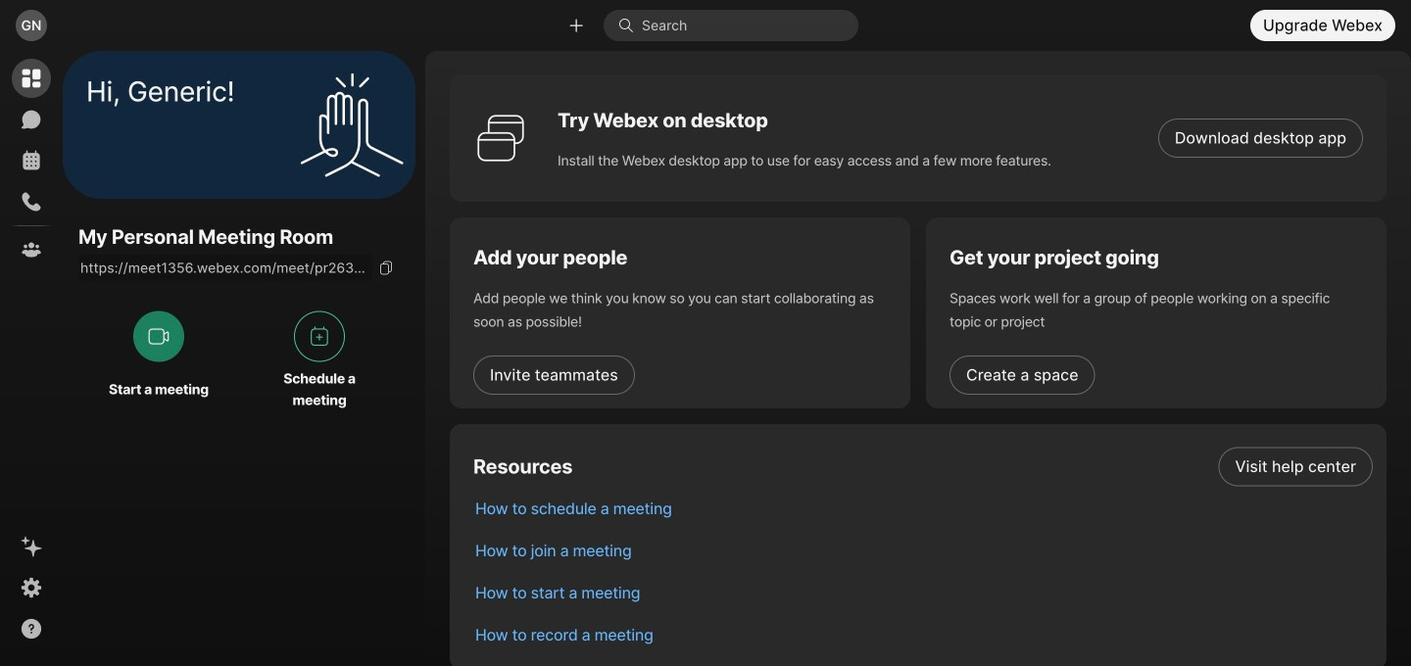 Task type: describe. For each thing, give the bounding box(es) containing it.
two hands high fiving image
[[293, 66, 411, 184]]

1 list item from the top
[[460, 446, 1387, 488]]

webex tab list
[[12, 59, 51, 269]]

4 list item from the top
[[460, 572, 1387, 614]]



Task type: vqa. For each thing, say whether or not it's contained in the screenshot.
Settings navigation
no



Task type: locate. For each thing, give the bounding box(es) containing it.
None text field
[[78, 254, 372, 282]]

navigation
[[0, 51, 63, 666]]

list item
[[460, 446, 1387, 488], [460, 488, 1387, 530], [460, 530, 1387, 572], [460, 572, 1387, 614], [460, 614, 1387, 657]]

3 list item from the top
[[460, 530, 1387, 572]]

2 list item from the top
[[460, 488, 1387, 530]]

5 list item from the top
[[460, 614, 1387, 657]]



